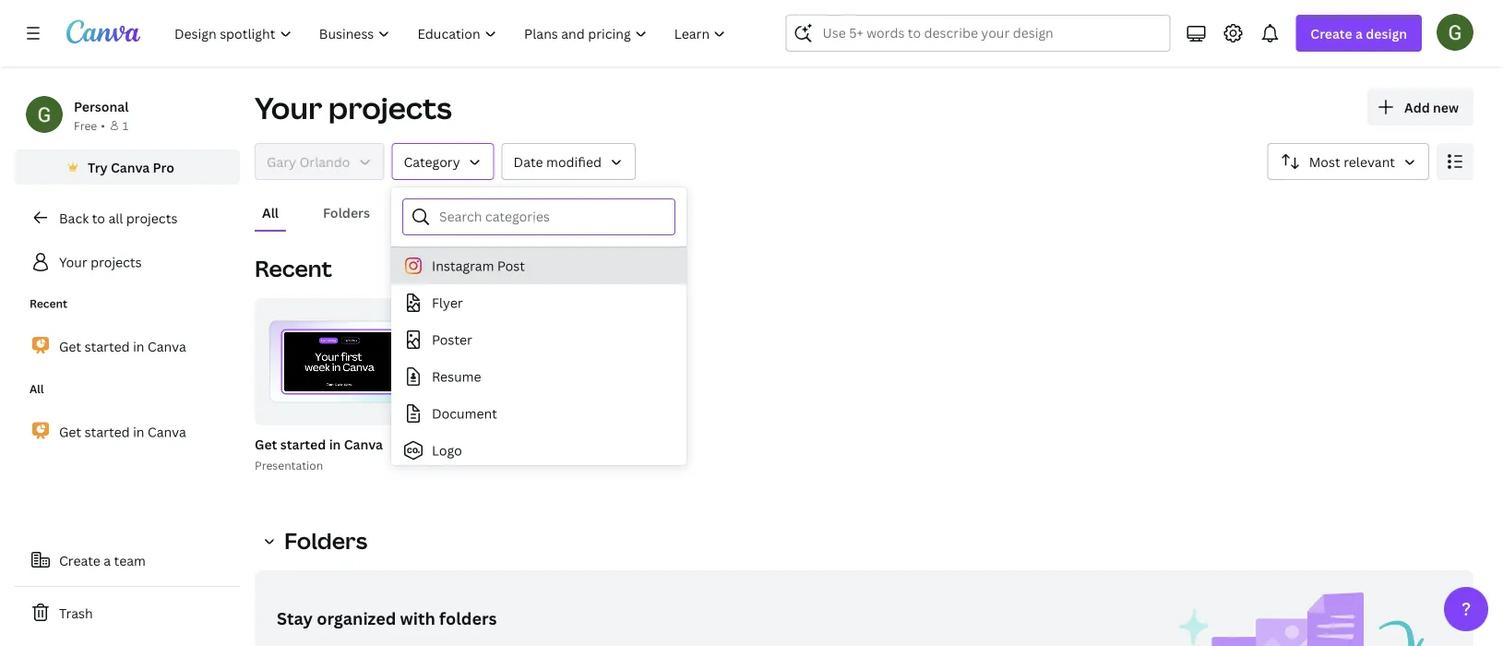 Task type: vqa. For each thing, say whether or not it's contained in the screenshot.
LIST at the left of the page
no



Task type: locate. For each thing, give the bounding box(es) containing it.
0 vertical spatial projects
[[329, 88, 452, 128]]

create left team
[[59, 552, 101, 569]]

0 vertical spatial your
[[255, 88, 323, 128]]

create a design button
[[1297, 15, 1423, 52]]

your projects
[[255, 88, 452, 128], [59, 253, 142, 271]]

your down back
[[59, 253, 87, 271]]

projects
[[329, 88, 452, 128], [126, 209, 178, 227], [91, 253, 142, 271]]

0 vertical spatial get started in canva
[[59, 338, 186, 355]]

top level navigation element
[[162, 15, 742, 52]]

1 horizontal spatial your
[[255, 88, 323, 128]]

create a design
[[1311, 24, 1408, 42]]

canva
[[111, 158, 150, 176], [148, 338, 186, 355], [148, 423, 186, 441], [344, 435, 383, 453]]

try canva pro
[[88, 158, 174, 176]]

recent down 'all' button
[[255, 253, 332, 283]]

a inside dropdown button
[[1356, 24, 1364, 42]]

get started in canva for second get started in canva link
[[59, 423, 186, 441]]

1 vertical spatial projects
[[126, 209, 178, 227]]

with
[[400, 607, 436, 630]]

instagram post button
[[391, 247, 687, 284]]

recent down your projects link
[[30, 296, 67, 311]]

free •
[[74, 118, 105, 133]]

your up gary
[[255, 88, 323, 128]]

category
[[404, 153, 460, 170]]

resume option
[[391, 358, 687, 395]]

canva inside button
[[111, 158, 150, 176]]

1
[[123, 118, 129, 133]]

projects down "all"
[[91, 253, 142, 271]]

0 vertical spatial all
[[262, 204, 279, 221]]

free
[[74, 118, 97, 133]]

new
[[1434, 98, 1460, 116]]

None search field
[[786, 15, 1171, 52]]

0 vertical spatial a
[[1356, 24, 1364, 42]]

your
[[255, 88, 323, 128], [59, 253, 87, 271]]

list box containing instagram post
[[391, 63, 687, 646]]

1 vertical spatial get started in canva
[[59, 423, 186, 441]]

in
[[133, 338, 144, 355], [133, 423, 144, 441], [329, 435, 341, 453]]

Sort by button
[[1268, 143, 1430, 180]]

your projects up orlando
[[255, 88, 452, 128]]

0 horizontal spatial recent
[[30, 296, 67, 311]]

started
[[85, 338, 130, 355], [85, 423, 130, 441], [280, 435, 326, 453]]

logo button
[[391, 432, 687, 469]]

folders
[[323, 204, 370, 221], [284, 526, 368, 556]]

list box
[[391, 63, 687, 646]]

projects up category
[[329, 88, 452, 128]]

stay
[[277, 607, 313, 630]]

get inside get started in canva presentation
[[255, 435, 277, 453]]

images button
[[501, 195, 560, 230]]

most
[[1310, 153, 1341, 170]]

a left team
[[104, 552, 111, 569]]

trash link
[[15, 595, 240, 632]]

create inside button
[[59, 552, 101, 569]]

all
[[262, 204, 279, 221], [30, 381, 44, 397]]

flyer button
[[391, 284, 687, 321]]

0 horizontal spatial your
[[59, 253, 87, 271]]

resume
[[432, 368, 482, 385]]

get started in canva
[[59, 338, 186, 355], [59, 423, 186, 441]]

1 get started in canva from the top
[[59, 338, 186, 355]]

gary orlando
[[267, 153, 350, 170]]

folders
[[440, 607, 497, 630]]

0 vertical spatial create
[[1311, 24, 1353, 42]]

1 horizontal spatial create
[[1311, 24, 1353, 42]]

1 horizontal spatial recent
[[255, 253, 332, 283]]

Search categories search field
[[439, 199, 664, 235]]

1 vertical spatial get started in canva link
[[15, 412, 240, 451]]

get started in canva button
[[255, 433, 383, 456]]

logo option
[[391, 432, 687, 469]]

gary orlando image
[[1438, 14, 1474, 51]]

try canva pro button
[[15, 150, 240, 185]]

2 get started in canva from the top
[[59, 423, 186, 441]]

0 vertical spatial your projects
[[255, 88, 452, 128]]

date modified
[[514, 153, 602, 170]]

create for create a design
[[1311, 24, 1353, 42]]

create
[[1311, 24, 1353, 42], [59, 552, 101, 569]]

personal
[[74, 97, 129, 115]]

get
[[59, 338, 81, 355], [59, 423, 81, 441], [255, 435, 277, 453]]

Category button
[[392, 143, 494, 180]]

back to all projects link
[[15, 199, 240, 236]]

folders up organized
[[284, 526, 368, 556]]

get started in canva link
[[15, 327, 240, 366], [15, 412, 240, 451]]

create left design
[[1311, 24, 1353, 42]]

your projects down to
[[59, 253, 142, 271]]

a
[[1356, 24, 1364, 42], [104, 552, 111, 569]]

1 vertical spatial your projects
[[59, 253, 142, 271]]

0 horizontal spatial your projects
[[59, 253, 142, 271]]

1 vertical spatial your
[[59, 253, 87, 271]]

create inside dropdown button
[[1311, 24, 1353, 42]]

instagram post option
[[391, 247, 687, 284]]

1 horizontal spatial all
[[262, 204, 279, 221]]

trash
[[59, 604, 93, 622]]

0 horizontal spatial all
[[30, 381, 44, 397]]

logo
[[432, 442, 462, 459]]

design
[[1367, 24, 1408, 42]]

a left design
[[1356, 24, 1364, 42]]

0 vertical spatial get started in canva link
[[15, 327, 240, 366]]

0 vertical spatial recent
[[255, 253, 332, 283]]

0 vertical spatial folders
[[323, 204, 370, 221]]

folders down orlando
[[323, 204, 370, 221]]

folders inside button
[[323, 204, 370, 221]]

designs
[[415, 204, 464, 221]]

1 vertical spatial a
[[104, 552, 111, 569]]

0 horizontal spatial a
[[104, 552, 111, 569]]

1 vertical spatial folders
[[284, 526, 368, 556]]

recent
[[255, 253, 332, 283], [30, 296, 67, 311]]

a inside button
[[104, 552, 111, 569]]

your projects link
[[15, 244, 240, 281]]

1 horizontal spatial a
[[1356, 24, 1364, 42]]

0 horizontal spatial create
[[59, 552, 101, 569]]

back
[[59, 209, 89, 227]]

1 vertical spatial create
[[59, 552, 101, 569]]

team
[[114, 552, 146, 569]]

projects right "all"
[[126, 209, 178, 227]]



Task type: describe. For each thing, give the bounding box(es) containing it.
started inside get started in canva presentation
[[280, 435, 326, 453]]

document
[[432, 405, 498, 422]]

modified
[[547, 153, 602, 170]]

resume button
[[391, 358, 687, 395]]

create a team
[[59, 552, 146, 569]]

to
[[92, 209, 105, 227]]

poster button
[[391, 321, 687, 358]]

get started in canva for first get started in canva link from the top
[[59, 338, 186, 355]]

presentation
[[255, 457, 323, 473]]

in for second get started in canva link
[[133, 423, 144, 441]]

1 get started in canva link from the top
[[15, 327, 240, 366]]

Owner button
[[255, 143, 384, 180]]

instagram
[[432, 257, 494, 275]]

folders button
[[255, 523, 379, 559]]

in for first get started in canva link from the top
[[133, 338, 144, 355]]

started for second get started in canva link
[[85, 423, 130, 441]]

stay organized with folders
[[277, 607, 497, 630]]

a for team
[[104, 552, 111, 569]]

a for design
[[1356, 24, 1364, 42]]

2 get started in canva link from the top
[[15, 412, 240, 451]]

flyer option
[[391, 284, 687, 321]]

post
[[498, 257, 525, 275]]

•
[[101, 118, 105, 133]]

document button
[[391, 395, 687, 432]]

pro
[[153, 158, 174, 176]]

orlando
[[299, 153, 350, 170]]

organized
[[317, 607, 396, 630]]

create a team button
[[15, 542, 240, 579]]

add new button
[[1368, 89, 1474, 126]]

1 horizontal spatial your projects
[[255, 88, 452, 128]]

gary
[[267, 153, 296, 170]]

document option
[[391, 395, 687, 432]]

instagram post
[[432, 257, 525, 275]]

canva inside get started in canva presentation
[[344, 435, 383, 453]]

all inside 'all' button
[[262, 204, 279, 221]]

designs button
[[407, 195, 471, 230]]

started for first get started in canva link from the top
[[85, 338, 130, 355]]

get started in canva presentation
[[255, 435, 383, 473]]

1 vertical spatial recent
[[30, 296, 67, 311]]

images
[[508, 204, 553, 221]]

add
[[1405, 98, 1431, 116]]

Search search field
[[823, 16, 1134, 51]]

2 vertical spatial projects
[[91, 253, 142, 271]]

1 vertical spatial all
[[30, 381, 44, 397]]

poster
[[432, 331, 473, 349]]

relevant
[[1344, 153, 1396, 170]]

create for create a team
[[59, 552, 101, 569]]

flyer
[[432, 294, 463, 312]]

folders button
[[316, 195, 378, 230]]

add new
[[1405, 98, 1460, 116]]

folders inside dropdown button
[[284, 526, 368, 556]]

try
[[88, 158, 108, 176]]

all
[[108, 209, 123, 227]]

all button
[[255, 195, 286, 230]]

most relevant
[[1310, 153, 1396, 170]]

date
[[514, 153, 543, 170]]

Date modified button
[[502, 143, 636, 180]]

in inside get started in canva presentation
[[329, 435, 341, 453]]

back to all projects
[[59, 209, 178, 227]]

poster option
[[391, 321, 687, 358]]



